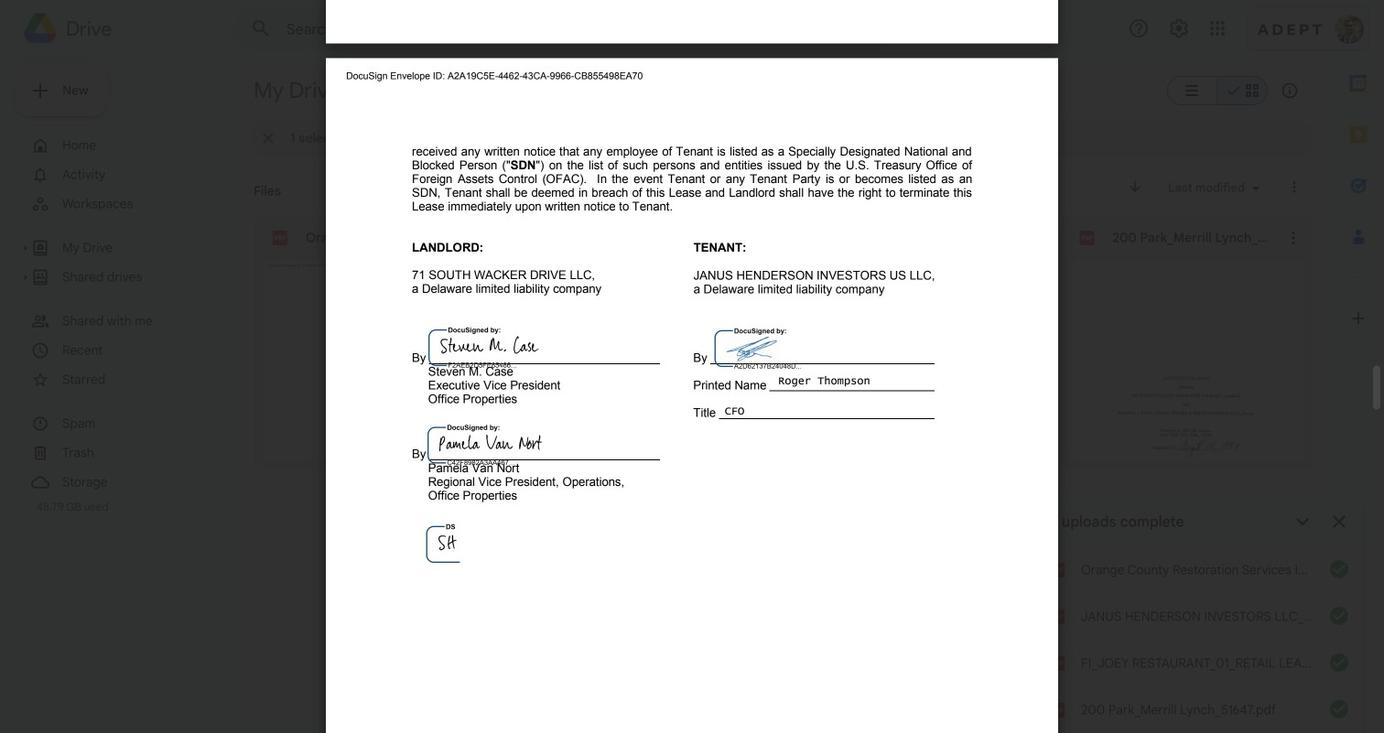 Task type: describe. For each thing, give the bounding box(es) containing it.
download image
[[1164, 18, 1185, 40]]

add a comment image
[[1076, 18, 1098, 40]]

recent items element
[[62, 339, 217, 363]]

page 26 of 52 element
[[567, 682, 704, 722]]

2 list item from the left
[[377, 72, 565, 109]]

search google drive image
[[243, 10, 279, 47]]

2 row from the left
[[523, 215, 777, 486]]

4 pdf image from the top
[[1050, 703, 1065, 718]]

quick sharing actions image
[[1345, 29, 1352, 33]]

workspaces element
[[62, 192, 217, 216]]

starred items element
[[62, 368, 217, 392]]

200 park_merrill lynch_51647.pdf element inside cell
[[1113, 229, 1272, 247]]

1 vertical spatial 200 park_merrill lynch_51647.pdf element
[[1036, 688, 1276, 724]]

close image
[[18, 18, 40, 40]]

1 vertical spatial orange county restoration services inc_663181_lse_271953.pdf element
[[1036, 548, 1314, 584]]

orange county restoration services inc_663181_lse_271953.pdf element inside cell
[[306, 229, 465, 247]]

showing viewer. dialog
[[0, 0, 1384, 733]]

3 pdf image from the top
[[1050, 656, 1065, 671]]

previous image
[[26, 356, 48, 378]]

items shared with me element
[[62, 309, 217, 333]]

trashed items element
[[62, 441, 217, 465]]

reverse sort direction image
[[1127, 179, 1144, 195]]

2 pdf image from the top
[[1050, 610, 1065, 624]]

Grid radio
[[1218, 76, 1268, 105]]

share. private to only me. image
[[1267, 23, 1283, 40]]

orange county restoration services inc_663181_lse_271953.pdf pdf more info (option + →) cell
[[254, 215, 508, 486]]

4 uploads complete element
[[1049, 513, 1184, 531]]



Task type: locate. For each thing, give the bounding box(es) containing it.
1 vertical spatial janus henderson investors llc_683951_lse_264403 (1).pdf element
[[1036, 594, 1314, 631]]

navigation
[[15, 131, 220, 514]]

1 horizontal spatial orange county restoration services inc_663181_lse_271953.pdf element
[[1036, 548, 1314, 584]]

orange county restoration services inc_663181_lse_271953.pdf element
[[306, 229, 465, 247], [1036, 548, 1314, 584]]

4 uploads complete dialog
[[1033, 497, 1362, 733]]

list
[[239, 72, 568, 109]]

200 park_merrill lynch_51647.pdf pdf more info (option + →) cell
[[1060, 215, 1315, 486]]

janus henderson investors llc_683951_lse_264403 (1).pdf element inside cell
[[575, 229, 734, 247]]

fi_joey restaurant_01_retail lease.pdf element
[[1036, 641, 1314, 678]]

0 horizontal spatial janus henderson investors llc_683951_lse_264403 (1).pdf element
[[575, 229, 734, 247]]

row
[[254, 215, 508, 486], [523, 215, 777, 486], [792, 215, 1046, 486], [1060, 215, 1315, 486]]

None search field
[[234, 6, 895, 50]]

print image
[[1120, 18, 1142, 40]]

spam element
[[62, 412, 217, 436]]

0 vertical spatial janus henderson investors llc_683951_lse_264403 (1).pdf element
[[575, 229, 734, 247]]

1 horizontal spatial janus henderson investors llc_683951_lse_264403 (1).pdf element
[[1036, 594, 1314, 631]]

janus henderson investors llc_683951_lse_264403 (1).pdf pdf more info (option + →) cell
[[523, 215, 777, 486]]

3 row from the left
[[792, 215, 1046, 486]]

0 vertical spatial orange county restoration services inc_663181_lse_271953.pdf element
[[306, 229, 465, 247]]

200 park_merrill lynch_51647.pdf element down fi_joey restaurant_01_retail lease.pdf element
[[1036, 688, 1276, 724]]

tree
[[15, 131, 220, 497]]

storage element
[[62, 471, 217, 494]]

activity element
[[62, 163, 217, 187]]

1 list item from the left
[[239, 72, 377, 109]]

0 vertical spatial 200 park_merrill lynch_51647.pdf element
[[1113, 229, 1272, 247]]

janus henderson investors llc_683951_lse_264403 (1).pdf element
[[575, 229, 734, 247], [1036, 594, 1314, 631]]

0 horizontal spatial orange county restoration services inc_663181_lse_271953.pdf element
[[306, 229, 465, 247]]

region
[[254, 171, 1315, 719]]

more actions image
[[1207, 18, 1229, 40]]

pdf icon image
[[58, 21, 74, 38]]

tab list
[[1333, 58, 1384, 682]]

1 pdf image from the top
[[1050, 563, 1065, 578]]

home element
[[62, 134, 217, 157]]

4 row from the left
[[1060, 215, 1315, 486]]

200 park_merrill lynch_51647.pdf element down reverse sort direction image
[[1113, 229, 1272, 247]]

List radio
[[1167, 76, 1218, 105]]

pdf image
[[1050, 563, 1065, 578], [1050, 610, 1065, 624], [1050, 656, 1065, 671], [1050, 703, 1065, 718]]

200 park_merrill lynch_51647.pdf element
[[1113, 229, 1272, 247], [1036, 688, 1276, 724]]

list item
[[239, 72, 377, 109], [377, 72, 565, 109]]

1 row from the left
[[254, 215, 508, 486]]



Task type: vqa. For each thing, say whether or not it's contained in the screenshot.
Orange County Restoration Services Inc_663181_LSE_271953.pdf Element to the bottom
yes



